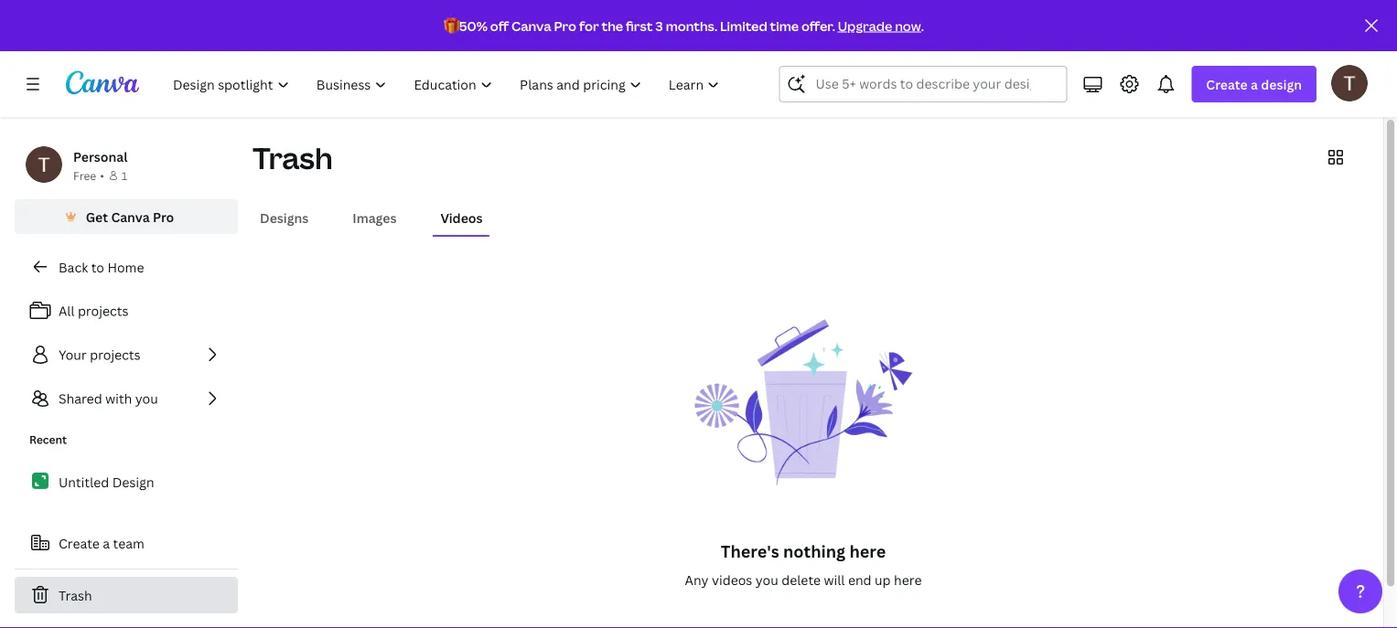 Task type: describe. For each thing, give the bounding box(es) containing it.
recent
[[29, 432, 67, 447]]

your projects link
[[15, 337, 238, 373]]

🎁
[[444, 17, 457, 34]]

create for create a design
[[1206, 75, 1248, 93]]

design
[[112, 474, 154, 491]]

shared with you
[[59, 390, 158, 408]]

create a team
[[59, 535, 144, 552]]

•
[[100, 168, 104, 183]]

nothing
[[783, 540, 846, 563]]

shared
[[59, 390, 102, 408]]

projects for your projects
[[90, 346, 141, 364]]

videos button
[[433, 200, 490, 235]]

will
[[824, 571, 845, 589]]

months.
[[666, 17, 717, 34]]

home
[[107, 258, 144, 276]]

0 vertical spatial here
[[849, 540, 886, 563]]

terry turtle image
[[1331, 65, 1368, 101]]

back to home
[[59, 258, 144, 276]]

get canva pro button
[[15, 199, 238, 234]]

videos
[[712, 571, 752, 589]]

untitled design link
[[15, 463, 238, 502]]

there's
[[721, 540, 779, 563]]

your projects
[[59, 346, 141, 364]]

pro inside 'get canva pro' button
[[153, 208, 174, 226]]

free •
[[73, 168, 104, 183]]

.
[[921, 17, 924, 34]]

3
[[655, 17, 663, 34]]

end
[[848, 571, 872, 589]]

with
[[105, 390, 132, 408]]

offer.
[[801, 17, 835, 34]]

limited
[[720, 17, 767, 34]]

the
[[602, 17, 623, 34]]

design
[[1261, 75, 1302, 93]]

team
[[113, 535, 144, 552]]

create a design button
[[1192, 66, 1317, 102]]

create a team button
[[15, 525, 238, 562]]

1 vertical spatial trash
[[59, 587, 92, 604]]

trash link
[[15, 577, 238, 614]]

back
[[59, 258, 88, 276]]

create a design
[[1206, 75, 1302, 93]]

off
[[490, 17, 509, 34]]

0 vertical spatial pro
[[554, 17, 576, 34]]

a for design
[[1251, 75, 1258, 93]]

untitled design
[[59, 474, 154, 491]]



Task type: locate. For each thing, give the bounding box(es) containing it.
1 horizontal spatial canva
[[511, 17, 551, 34]]

0 vertical spatial projects
[[78, 302, 129, 320]]

projects inside "your projects" link
[[90, 346, 141, 364]]

a
[[1251, 75, 1258, 93], [103, 535, 110, 552]]

Search search field
[[816, 67, 1031, 102]]

list containing all projects
[[15, 293, 238, 417]]

projects inside all projects link
[[78, 302, 129, 320]]

all projects link
[[15, 293, 238, 329]]

0 horizontal spatial create
[[59, 535, 100, 552]]

a inside create a team button
[[103, 535, 110, 552]]

trash up designs button
[[253, 138, 333, 178]]

0 horizontal spatial here
[[849, 540, 886, 563]]

you inside "shared with you" link
[[135, 390, 158, 408]]

any
[[685, 571, 709, 589]]

1 vertical spatial here
[[894, 571, 922, 589]]

create inside dropdown button
[[1206, 75, 1248, 93]]

a left team
[[103, 535, 110, 552]]

designs button
[[253, 200, 316, 235]]

for
[[579, 17, 599, 34]]

0 horizontal spatial trash
[[59, 587, 92, 604]]

0 vertical spatial trash
[[253, 138, 333, 178]]

0 vertical spatial canva
[[511, 17, 551, 34]]

you inside there's nothing here any videos you delete will end up here
[[756, 571, 778, 589]]

personal
[[73, 148, 128, 165]]

50%
[[459, 17, 488, 34]]

canva right get
[[111, 208, 150, 226]]

here
[[849, 540, 886, 563], [894, 571, 922, 589]]

videos
[[440, 209, 483, 226]]

0 vertical spatial you
[[135, 390, 158, 408]]

0 horizontal spatial a
[[103, 535, 110, 552]]

1 vertical spatial a
[[103, 535, 110, 552]]

0 vertical spatial create
[[1206, 75, 1248, 93]]

a for team
[[103, 535, 110, 552]]

🎁 50% off canva pro for the first 3 months. limited time offer. upgrade now .
[[444, 17, 924, 34]]

get
[[86, 208, 108, 226]]

free
[[73, 168, 96, 183]]

1 horizontal spatial here
[[894, 571, 922, 589]]

canva inside 'get canva pro' button
[[111, 208, 150, 226]]

upgrade
[[838, 17, 892, 34]]

pro left for
[[554, 17, 576, 34]]

1 horizontal spatial trash
[[253, 138, 333, 178]]

projects for all projects
[[78, 302, 129, 320]]

projects
[[78, 302, 129, 320], [90, 346, 141, 364]]

1 horizontal spatial pro
[[554, 17, 576, 34]]

1 vertical spatial you
[[756, 571, 778, 589]]

a left design
[[1251, 75, 1258, 93]]

upgrade now button
[[838, 17, 921, 34]]

time
[[770, 17, 799, 34]]

create for create a team
[[59, 535, 100, 552]]

images
[[352, 209, 397, 226]]

all
[[59, 302, 75, 320]]

canva right off
[[511, 17, 551, 34]]

1 vertical spatial pro
[[153, 208, 174, 226]]

here right up
[[894, 571, 922, 589]]

trash
[[253, 138, 333, 178], [59, 587, 92, 604]]

0 horizontal spatial pro
[[153, 208, 174, 226]]

up
[[875, 571, 891, 589]]

you
[[135, 390, 158, 408], [756, 571, 778, 589]]

canva
[[511, 17, 551, 34], [111, 208, 150, 226]]

delete
[[782, 571, 821, 589]]

pro
[[554, 17, 576, 34], [153, 208, 174, 226]]

1 vertical spatial projects
[[90, 346, 141, 364]]

projects right all
[[78, 302, 129, 320]]

list
[[15, 293, 238, 417]]

trash down the create a team
[[59, 587, 92, 604]]

untitled
[[59, 474, 109, 491]]

1 horizontal spatial a
[[1251, 75, 1258, 93]]

designs
[[260, 209, 309, 226]]

create left design
[[1206, 75, 1248, 93]]

1 horizontal spatial create
[[1206, 75, 1248, 93]]

projects right your
[[90, 346, 141, 364]]

you down there's
[[756, 571, 778, 589]]

shared with you link
[[15, 381, 238, 417]]

pro up back to home link
[[153, 208, 174, 226]]

you right with
[[135, 390, 158, 408]]

1 horizontal spatial you
[[756, 571, 778, 589]]

1 vertical spatial canva
[[111, 208, 150, 226]]

to
[[91, 258, 104, 276]]

1
[[122, 168, 127, 183]]

back to home link
[[15, 249, 238, 285]]

0 vertical spatial a
[[1251, 75, 1258, 93]]

top level navigation element
[[161, 66, 735, 102]]

all projects
[[59, 302, 129, 320]]

a inside create a design dropdown button
[[1251, 75, 1258, 93]]

create
[[1206, 75, 1248, 93], [59, 535, 100, 552]]

now
[[895, 17, 921, 34]]

get canva pro
[[86, 208, 174, 226]]

your
[[59, 346, 87, 364]]

images button
[[345, 200, 404, 235]]

create left team
[[59, 535, 100, 552]]

first
[[626, 17, 653, 34]]

0 horizontal spatial canva
[[111, 208, 150, 226]]

here up "end"
[[849, 540, 886, 563]]

1 vertical spatial create
[[59, 535, 100, 552]]

0 horizontal spatial you
[[135, 390, 158, 408]]

create inside button
[[59, 535, 100, 552]]

None search field
[[779, 66, 1067, 102]]

there's nothing here any videos you delete will end up here
[[685, 540, 922, 589]]



Task type: vqa. For each thing, say whether or not it's contained in the screenshot.
2nd The The from right
no



